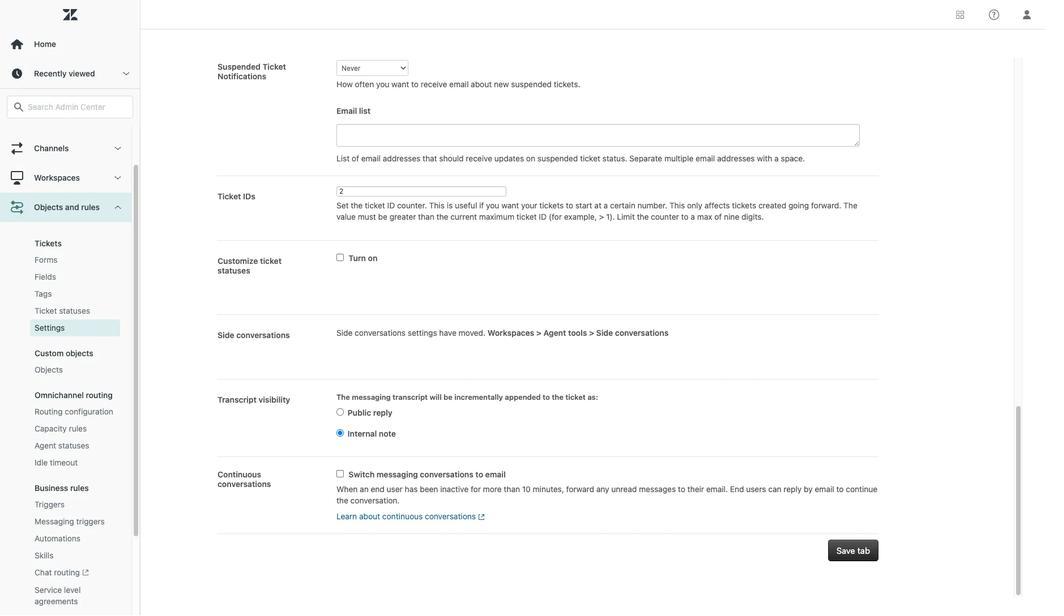 Task type: vqa. For each thing, say whether or not it's contained in the screenshot.
left mobile
no



Task type: describe. For each thing, give the bounding box(es) containing it.
objects and rules
[[34, 202, 100, 212]]

custom objects element
[[35, 348, 93, 358]]

none search field inside primary element
[[1, 96, 139, 118]]

level
[[64, 585, 81, 595]]

triggers
[[76, 517, 105, 526]]

tree inside primary element
[[0, 104, 140, 615]]

capacity rules
[[35, 424, 87, 433]]

and
[[65, 202, 79, 212]]

user menu image
[[1020, 7, 1035, 22]]

recently
[[34, 69, 67, 78]]

capacity rules element
[[35, 423, 87, 435]]

ticket statuses element
[[35, 305, 90, 317]]

rules inside dropdown button
[[81, 202, 100, 212]]

Search Admin Center field
[[28, 102, 126, 112]]

service level agreements
[[35, 585, 81, 606]]

messaging triggers link
[[30, 513, 120, 530]]

omnichannel
[[35, 390, 84, 400]]

objects element
[[35, 364, 63, 376]]

forms link
[[30, 252, 120, 269]]

triggers link
[[30, 496, 120, 513]]

configuration
[[65, 407, 113, 416]]

forms element
[[35, 254, 58, 266]]

workspaces button
[[0, 163, 131, 193]]

capacity
[[35, 424, 67, 433]]

idle timeout
[[35, 458, 78, 467]]

viewed
[[69, 69, 95, 78]]

custom objects
[[35, 348, 93, 358]]

home button
[[0, 29, 140, 59]]

chat routing
[[35, 568, 80, 577]]

messaging triggers
[[35, 517, 105, 526]]

settings element
[[35, 322, 65, 334]]

rules for capacity rules
[[69, 424, 87, 433]]

recently viewed
[[34, 69, 95, 78]]

ticket statuses
[[35, 306, 90, 316]]

capacity rules link
[[30, 420, 120, 437]]

agent statuses element
[[35, 440, 89, 452]]

rules for business rules
[[70, 483, 89, 493]]

business rules
[[35, 483, 89, 493]]

agent statuses
[[35, 441, 89, 450]]

home
[[34, 39, 56, 49]]

chat
[[35, 568, 52, 577]]

objects and rules button
[[0, 193, 131, 222]]

forms
[[35, 255, 58, 265]]

routing configuration link
[[30, 403, 120, 420]]

agreements
[[35, 597, 78, 606]]

recently viewed button
[[0, 59, 140, 88]]

objects
[[66, 348, 93, 358]]

routing for omnichannel routing
[[86, 390, 113, 400]]

statuses for ticket statuses
[[59, 306, 90, 316]]

omnichannel routing element
[[35, 390, 113, 400]]

statuses for agent statuses
[[58, 441, 89, 450]]

workspaces
[[34, 173, 80, 182]]

objects for objects
[[35, 365, 63, 375]]

tickets
[[35, 239, 62, 248]]

channels
[[34, 143, 69, 153]]

tags
[[35, 289, 52, 299]]



Task type: locate. For each thing, give the bounding box(es) containing it.
tags link
[[30, 286, 120, 303]]

messaging
[[35, 517, 74, 526]]

fields link
[[30, 269, 120, 286]]

ticket statuses link
[[30, 303, 120, 320]]

objects and rules group
[[0, 222, 131, 615]]

idle timeout element
[[35, 457, 78, 469]]

settings link
[[30, 320, 120, 337]]

0 vertical spatial statuses
[[59, 306, 90, 316]]

idle
[[35, 458, 48, 467]]

routing configuration
[[35, 407, 113, 416]]

service
[[35, 585, 62, 595]]

automations
[[35, 534, 81, 543]]

statuses down tags link
[[59, 306, 90, 316]]

tree containing channels
[[0, 104, 140, 615]]

objects down custom on the bottom left of page
[[35, 365, 63, 375]]

objects
[[34, 202, 63, 212], [35, 365, 63, 375]]

triggers element
[[35, 499, 65, 511]]

settings
[[35, 323, 65, 333]]

1 horizontal spatial routing
[[86, 390, 113, 400]]

rules up triggers link
[[70, 483, 89, 493]]

objects link
[[30, 362, 120, 379]]

chat routing link
[[30, 564, 120, 582]]

1 vertical spatial routing
[[54, 568, 80, 577]]

objects left and
[[34, 202, 63, 212]]

routing
[[86, 390, 113, 400], [54, 568, 80, 577]]

skills element
[[35, 550, 54, 562]]

timeout
[[50, 458, 78, 467]]

channels button
[[0, 134, 131, 163]]

routing
[[35, 407, 63, 416]]

objects for objects and rules
[[34, 202, 63, 212]]

skills link
[[30, 547, 120, 564]]

fields
[[35, 272, 56, 282]]

objects inside dropdown button
[[34, 202, 63, 212]]

statuses
[[59, 306, 90, 316], [58, 441, 89, 450]]

tree item inside tree
[[0, 193, 131, 615]]

agent statuses link
[[30, 437, 120, 454]]

tree
[[0, 104, 140, 615]]

tree item containing objects and rules
[[0, 193, 131, 615]]

help image
[[989, 9, 1000, 20]]

routing configuration element
[[35, 406, 113, 418]]

people image
[[10, 112, 24, 126]]

idle timeout link
[[30, 454, 120, 471]]

1 vertical spatial rules
[[69, 424, 87, 433]]

0 vertical spatial routing
[[86, 390, 113, 400]]

ticket
[[35, 306, 57, 316]]

1 vertical spatial objects
[[35, 365, 63, 375]]

rules right and
[[81, 202, 100, 212]]

custom
[[35, 348, 64, 358]]

business rules element
[[35, 483, 89, 493]]

messaging triggers element
[[35, 516, 105, 528]]

business
[[35, 483, 68, 493]]

0 horizontal spatial routing
[[54, 568, 80, 577]]

tickets element
[[35, 239, 62, 248]]

primary element
[[0, 0, 141, 615]]

None search field
[[1, 96, 139, 118]]

fields element
[[35, 271, 56, 283]]

1 vertical spatial statuses
[[58, 441, 89, 450]]

service level agreements element
[[35, 585, 116, 608]]

objects inside group
[[35, 365, 63, 375]]

routing for chat routing
[[54, 568, 80, 577]]

tags element
[[35, 288, 52, 300]]

service level agreements link
[[30, 582, 120, 610]]

omnichannel routing
[[35, 390, 113, 400]]

0 vertical spatial objects
[[34, 202, 63, 212]]

0 vertical spatial rules
[[81, 202, 100, 212]]

skills
[[35, 551, 54, 560]]

routing up level
[[54, 568, 80, 577]]

rules
[[81, 202, 100, 212], [69, 424, 87, 433], [70, 483, 89, 493]]

2 vertical spatial rules
[[70, 483, 89, 493]]

rules down routing configuration link
[[69, 424, 87, 433]]

automations link
[[30, 530, 120, 547]]

routing up the configuration
[[86, 390, 113, 400]]

triggers
[[35, 500, 65, 509]]

zendesk products image
[[956, 10, 964, 18]]

agent
[[35, 441, 56, 450]]

tree item
[[0, 193, 131, 615]]

statuses down capacity rules link
[[58, 441, 89, 450]]

automations element
[[35, 533, 81, 545]]

chat routing element
[[35, 567, 89, 579]]



